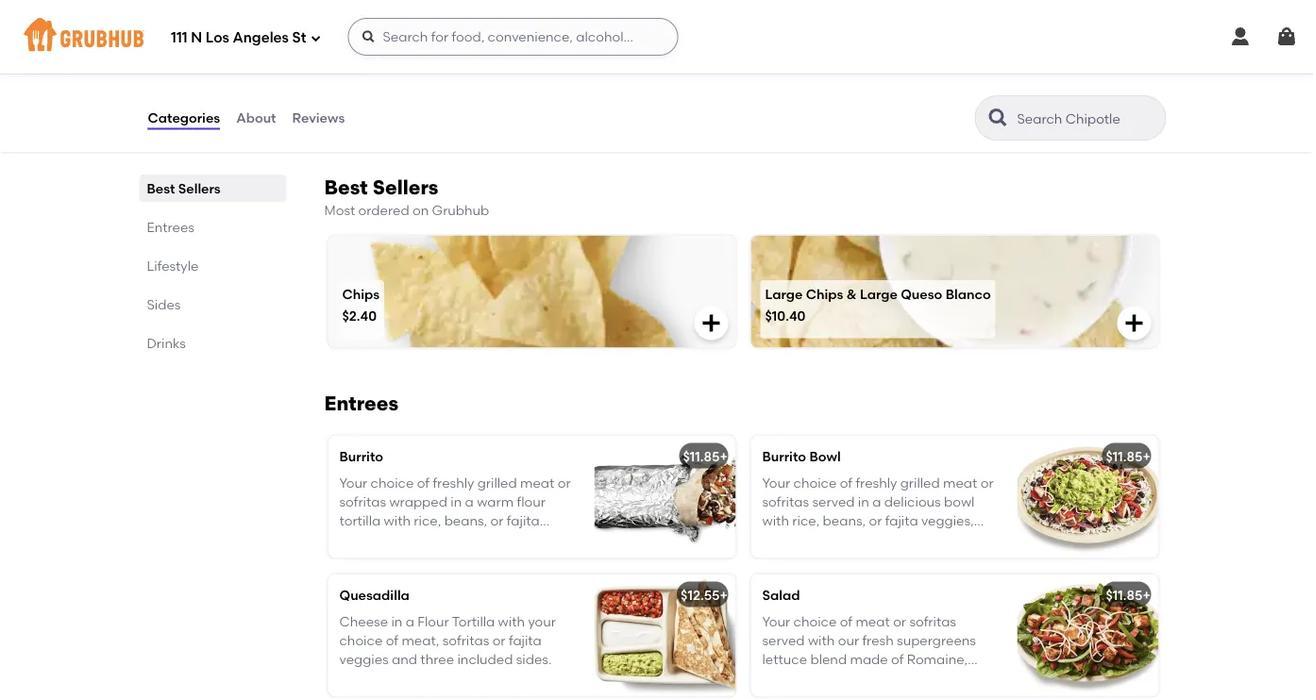 Task type: vqa. For each thing, say whether or not it's contained in the screenshot.
the bottommost Epic
no



Task type: locate. For each thing, give the bounding box(es) containing it.
1 vertical spatial in
[[391, 614, 403, 630]]

best inside best sellers most ordered on grubhub
[[324, 176, 368, 200]]

sellers up entrees tab
[[178, 181, 221, 197]]

search icon image
[[988, 107, 1010, 129]]

choice down cheese
[[340, 633, 383, 649]]

veggies
[[340, 652, 389, 669]]

1 horizontal spatial large
[[860, 286, 898, 302]]

in down freshly
[[859, 494, 870, 511]]

sides
[[147, 297, 181, 313]]

0 vertical spatial of
[[840, 475, 853, 491]]

1 vertical spatial of
[[386, 633, 399, 649]]

reviews button
[[291, 84, 346, 152]]

ordered
[[359, 203, 410, 219]]

veggies,
[[922, 514, 975, 530]]

large chips & large queso blanco $10.40
[[766, 286, 991, 324]]

large up the $10.40
[[766, 286, 803, 302]]

2 horizontal spatial svg image
[[1230, 26, 1253, 48]]

sellers inside best sellers most ordered on grubhub
[[373, 176, 439, 200]]

0 vertical spatial and
[[763, 533, 788, 549]]

0 horizontal spatial chips
[[342, 286, 380, 302]]

cheese in a flour tortilla with your choice of meat, sofritas or fajita veggies and three included sides.
[[340, 614, 556, 669]]

0 horizontal spatial entrees
[[147, 219, 195, 235]]

sour
[[814, 552, 841, 568]]

1 vertical spatial choice
[[340, 633, 383, 649]]

reviews
[[292, 110, 345, 126]]

0 horizontal spatial a
[[406, 614, 415, 630]]

0 vertical spatial in
[[859, 494, 870, 511]]

2 burrito from the left
[[763, 449, 807, 465]]

1 horizontal spatial of
[[840, 475, 853, 491]]

1 horizontal spatial with
[[763, 514, 790, 530]]

choice inside your choice of freshly grilled meat or sofritas served in a delicious bowl with rice, beans, or fajita veggies, and topped with guac, salsa, queso blanco, sour cream or cheese.
[[794, 475, 837, 491]]

categories
[[148, 110, 220, 126]]

your
[[528, 614, 556, 630]]

large
[[766, 286, 803, 302], [860, 286, 898, 302]]

of left meat,
[[386, 633, 399, 649]]

sofritas inside cheese in a flour tortilla with your choice of meat, sofritas or fajita veggies and three included sides.
[[443, 633, 490, 649]]

and up blanco,
[[763, 533, 788, 549]]

entrees
[[147, 219, 195, 235], [324, 391, 399, 415]]

0 horizontal spatial with
[[498, 614, 525, 630]]

fajita
[[886, 514, 919, 530], [509, 633, 542, 649]]

1 vertical spatial sofritas
[[443, 633, 490, 649]]

sofritas down tortilla
[[443, 633, 490, 649]]

beans,
[[823, 514, 866, 530]]

most
[[324, 203, 355, 219]]

sofritas inside your choice of freshly grilled meat or sofritas served in a delicious bowl with rice, beans, or fajita veggies, and topped with guac, salsa, queso blanco, sour cream or cheese.
[[763, 494, 810, 511]]

111 n los angeles st
[[171, 29, 307, 46]]

a down freshly
[[873, 494, 882, 511]]

0 horizontal spatial best
[[147, 181, 175, 197]]

option group
[[147, 0, 471, 20]]

angeles
[[233, 29, 289, 46]]

salad image
[[1018, 575, 1159, 697]]

$12.55 +
[[681, 587, 728, 603]]

1 horizontal spatial burrito
[[763, 449, 807, 465]]

your
[[763, 475, 791, 491]]

0 vertical spatial entrees
[[147, 219, 195, 235]]

0 horizontal spatial in
[[391, 614, 403, 630]]

1 horizontal spatial sellers
[[373, 176, 439, 200]]

or up guac,
[[870, 514, 883, 530]]

1 large from the left
[[766, 286, 803, 302]]

$11.85 +
[[683, 449, 728, 465], [1107, 449, 1151, 465], [1107, 587, 1151, 603]]

1 horizontal spatial a
[[873, 494, 882, 511]]

or up included
[[493, 633, 506, 649]]

with
[[763, 514, 790, 530], [842, 533, 869, 549], [498, 614, 525, 630]]

1 vertical spatial entrees
[[324, 391, 399, 415]]

and down meat,
[[392, 652, 418, 669]]

of inside cheese in a flour tortilla with your choice of meat, sofritas or fajita veggies and three included sides.
[[386, 633, 399, 649]]

lifestyle
[[147, 258, 199, 274]]

1 horizontal spatial svg image
[[361, 29, 376, 44]]

&
[[847, 286, 857, 302]]

drinks
[[147, 335, 186, 351]]

or
[[981, 475, 994, 491], [870, 514, 883, 530], [890, 552, 903, 568], [493, 633, 506, 649]]

2 vertical spatial with
[[498, 614, 525, 630]]

choice
[[794, 475, 837, 491], [340, 633, 383, 649]]

0 horizontal spatial large
[[766, 286, 803, 302]]

sofritas
[[763, 494, 810, 511], [443, 633, 490, 649]]

burrito bowl image
[[1018, 436, 1159, 559]]

chips
[[342, 286, 380, 302], [806, 286, 844, 302]]

1 burrito from the left
[[340, 449, 384, 465]]

queso
[[951, 533, 990, 549]]

choice up served
[[794, 475, 837, 491]]

$11.85 for $11.85 +
[[1107, 449, 1143, 465]]

fajita up sides.
[[509, 633, 542, 649]]

fajita down delicious
[[886, 514, 919, 530]]

$11.85 for $12.55 +
[[1107, 587, 1143, 603]]

guac,
[[872, 533, 908, 549]]

choice inside cheese in a flour tortilla with your choice of meat, sofritas or fajita veggies and three included sides.
[[340, 633, 383, 649]]

sellers inside "tab"
[[178, 181, 221, 197]]

sellers
[[373, 176, 439, 200], [178, 181, 221, 197]]

1 horizontal spatial in
[[859, 494, 870, 511]]

1 vertical spatial a
[[406, 614, 415, 630]]

$11.85
[[683, 449, 720, 465], [1107, 449, 1143, 465], [1107, 587, 1143, 603]]

+
[[720, 449, 728, 465], [1143, 449, 1151, 465], [720, 587, 728, 603], [1143, 587, 1151, 603]]

1 horizontal spatial chips
[[806, 286, 844, 302]]

0 vertical spatial sofritas
[[763, 494, 810, 511]]

best inside "tab"
[[147, 181, 175, 197]]

large right & at right top
[[860, 286, 898, 302]]

or right 'meat'
[[981, 475, 994, 491]]

delicious
[[885, 494, 941, 511]]

1 horizontal spatial best
[[324, 176, 368, 200]]

best for best sellers most ordered on grubhub
[[324, 176, 368, 200]]

0 horizontal spatial choice
[[340, 633, 383, 649]]

chips up $2.40 at the top of the page
[[342, 286, 380, 302]]

best
[[324, 176, 368, 200], [147, 181, 175, 197]]

about
[[236, 110, 276, 126]]

bowl
[[945, 494, 975, 511]]

with left your
[[498, 614, 525, 630]]

svg image
[[1230, 26, 1253, 48], [361, 29, 376, 44], [310, 33, 322, 44]]

cream
[[844, 552, 886, 568]]

with left rice,
[[763, 514, 790, 530]]

in
[[859, 494, 870, 511], [391, 614, 403, 630]]

sides tab
[[147, 295, 279, 315]]

1 horizontal spatial sofritas
[[763, 494, 810, 511]]

entrees inside tab
[[147, 219, 195, 235]]

meat,
[[402, 633, 440, 649]]

0 vertical spatial fajita
[[886, 514, 919, 530]]

burrito image
[[595, 436, 736, 559]]

0 horizontal spatial and
[[392, 652, 418, 669]]

0 horizontal spatial sofritas
[[443, 633, 490, 649]]

included
[[458, 652, 513, 669]]

a inside cheese in a flour tortilla with your choice of meat, sofritas or fajita veggies and three included sides.
[[406, 614, 415, 630]]

sellers up on
[[373, 176, 439, 200]]

burrito
[[340, 449, 384, 465], [763, 449, 807, 465]]

111
[[171, 29, 188, 46]]

in inside cheese in a flour tortilla with your choice of meat, sofritas or fajita veggies and three included sides.
[[391, 614, 403, 630]]

0 horizontal spatial burrito
[[340, 449, 384, 465]]

entrees down $2.40 at the top of the page
[[324, 391, 399, 415]]

blanco,
[[763, 552, 811, 568]]

$12.55
[[681, 587, 720, 603]]

2 horizontal spatial with
[[842, 533, 869, 549]]

queso
[[901, 286, 943, 302]]

svg image
[[1276, 26, 1299, 48], [147, 43, 166, 61], [700, 312, 723, 335], [1124, 312, 1146, 335]]

a up meat,
[[406, 614, 415, 630]]

0 vertical spatial a
[[873, 494, 882, 511]]

1 horizontal spatial fajita
[[886, 514, 919, 530]]

2 chips from the left
[[806, 286, 844, 302]]

sellers for best sellers most ordered on grubhub
[[373, 176, 439, 200]]

$2.40
[[342, 308, 377, 324]]

$10.40
[[766, 308, 806, 324]]

Search Chipotle search field
[[1016, 110, 1160, 128]]

of
[[840, 475, 853, 491], [386, 633, 399, 649]]

+ for quesadilla
[[720, 587, 728, 603]]

1 horizontal spatial and
[[763, 533, 788, 549]]

best up most
[[324, 176, 368, 200]]

0 horizontal spatial fajita
[[509, 633, 542, 649]]

quesadilla
[[340, 587, 410, 603]]

and inside your choice of freshly grilled meat or sofritas served in a delicious bowl with rice, beans, or fajita veggies, and topped with guac, salsa, queso blanco, sour cream or cheese.
[[763, 533, 788, 549]]

svg image inside main navigation navigation
[[1276, 26, 1299, 48]]

burrito bowl
[[763, 449, 841, 465]]

best up entrees tab
[[147, 181, 175, 197]]

in inside your choice of freshly grilled meat or sofritas served in a delicious bowl with rice, beans, or fajita veggies, and topped with guac, salsa, queso blanco, sour cream or cheese.
[[859, 494, 870, 511]]

1 horizontal spatial choice
[[794, 475, 837, 491]]

and
[[763, 533, 788, 549], [392, 652, 418, 669]]

Search for food, convenience, alcohol... search field
[[348, 18, 679, 56]]

best sellers tab
[[147, 179, 279, 198]]

0 horizontal spatial of
[[386, 633, 399, 649]]

a
[[873, 494, 882, 511], [406, 614, 415, 630]]

of up served
[[840, 475, 853, 491]]

with up cream
[[842, 533, 869, 549]]

chips left & at right top
[[806, 286, 844, 302]]

preorder
[[170, 44, 226, 60]]

1 vertical spatial and
[[392, 652, 418, 669]]

1 vertical spatial fajita
[[509, 633, 542, 649]]

lifestyle tab
[[147, 256, 279, 276]]

in up meat,
[[391, 614, 403, 630]]

0 horizontal spatial sellers
[[178, 181, 221, 197]]

entrees up lifestyle
[[147, 219, 195, 235]]

or inside cheese in a flour tortilla with your choice of meat, sofritas or fajita veggies and three included sides.
[[493, 633, 506, 649]]

and inside cheese in a flour tortilla with your choice of meat, sofritas or fajita veggies and three included sides.
[[392, 652, 418, 669]]

0 vertical spatial choice
[[794, 475, 837, 491]]

entrees tab
[[147, 217, 279, 237]]

main navigation navigation
[[0, 0, 1314, 74]]

sofritas down your
[[763, 494, 810, 511]]

with inside cheese in a flour tortilla with your choice of meat, sofritas or fajita veggies and three included sides.
[[498, 614, 525, 630]]

+ for burrito bowl
[[1143, 449, 1151, 465]]



Task type: describe. For each thing, give the bounding box(es) containing it.
grubhub
[[432, 203, 490, 219]]

fajita inside your choice of freshly grilled meat or sofritas served in a delicious bowl with rice, beans, or fajita veggies, and topped with guac, salsa, queso blanco, sour cream or cheese.
[[886, 514, 919, 530]]

sides.
[[516, 652, 552, 669]]

rice,
[[793, 514, 820, 530]]

three
[[421, 652, 454, 669]]

chips inside large chips & large queso blanco $10.40
[[806, 286, 844, 302]]

salad
[[763, 587, 801, 603]]

cheese
[[340, 614, 388, 630]]

st
[[292, 29, 307, 46]]

on
[[413, 203, 429, 219]]

quesadilla image
[[595, 575, 736, 697]]

fajita inside cheese in a flour tortilla with your choice of meat, sofritas or fajita veggies and three included sides.
[[509, 633, 542, 649]]

freshly
[[856, 475, 898, 491]]

2 large from the left
[[860, 286, 898, 302]]

sellers for best sellers
[[178, 181, 221, 197]]

bowl
[[810, 449, 841, 465]]

best sellers
[[147, 181, 221, 197]]

flour
[[418, 614, 449, 630]]

0 vertical spatial with
[[763, 514, 790, 530]]

blanco
[[946, 286, 991, 302]]

+ for burrito
[[720, 449, 728, 465]]

grilled
[[901, 475, 941, 491]]

preorder button
[[147, 35, 226, 69]]

served
[[813, 494, 855, 511]]

svg image inside preorder button
[[147, 43, 166, 61]]

tortilla
[[452, 614, 495, 630]]

n
[[191, 29, 202, 46]]

+ for salad
[[1143, 587, 1151, 603]]

cheese.
[[906, 552, 955, 568]]

categories button
[[147, 84, 221, 152]]

topped
[[791, 533, 839, 549]]

salsa,
[[912, 533, 948, 549]]

0 horizontal spatial svg image
[[310, 33, 322, 44]]

about button
[[235, 84, 277, 152]]

los
[[206, 29, 229, 46]]

burrito for burrito
[[340, 449, 384, 465]]

or down guac,
[[890, 552, 903, 568]]

drinks tab
[[147, 334, 279, 353]]

$11.85 + for $12.55 +
[[1107, 587, 1151, 603]]

a inside your choice of freshly grilled meat or sofritas served in a delicious bowl with rice, beans, or fajita veggies, and topped with guac, salsa, queso blanco, sour cream or cheese.
[[873, 494, 882, 511]]

best for best sellers
[[147, 181, 175, 197]]

1 chips from the left
[[342, 286, 380, 302]]

best sellers most ordered on grubhub
[[324, 176, 490, 219]]

burrito for burrito bowl
[[763, 449, 807, 465]]

your choice of freshly grilled meat or sofritas served in a delicious bowl with rice, beans, or fajita veggies, and topped with guac, salsa, queso blanco, sour cream or cheese.
[[763, 475, 994, 568]]

chips $2.40
[[342, 286, 380, 324]]

meat
[[944, 475, 978, 491]]

1 horizontal spatial entrees
[[324, 391, 399, 415]]

of inside your choice of freshly grilled meat or sofritas served in a delicious bowl with rice, beans, or fajita veggies, and topped with guac, salsa, queso blanco, sour cream or cheese.
[[840, 475, 853, 491]]

$11.85 + for $11.85 +
[[1107, 449, 1151, 465]]

1 vertical spatial with
[[842, 533, 869, 549]]



